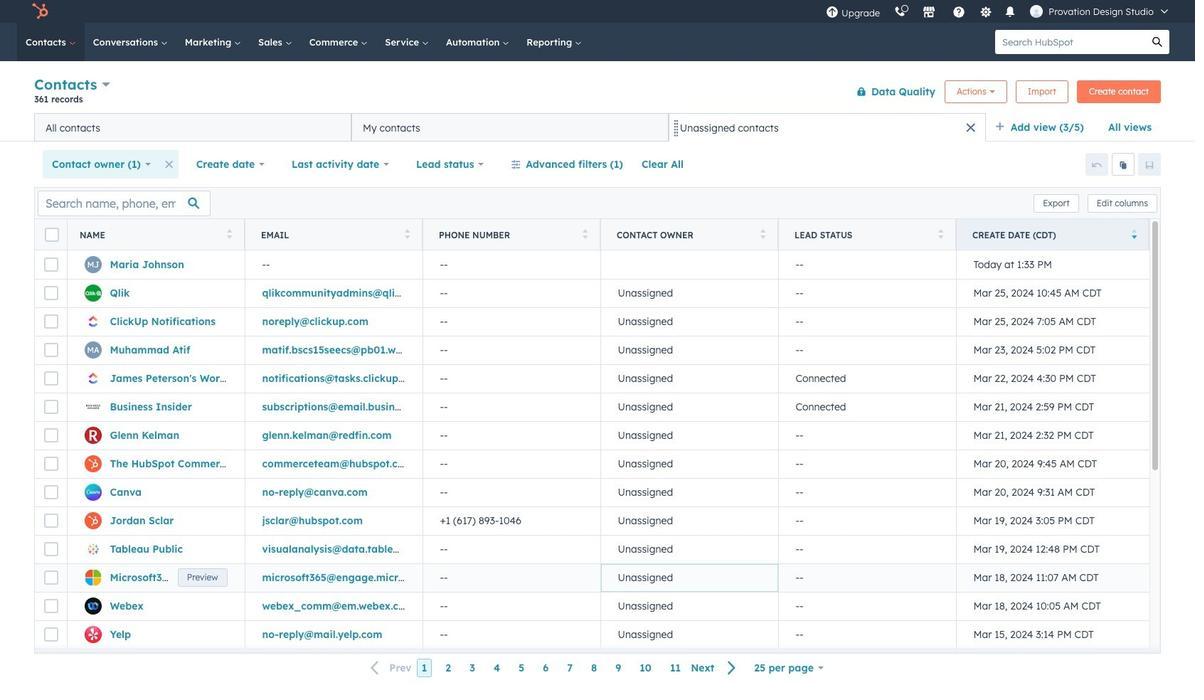 Task type: locate. For each thing, give the bounding box(es) containing it.
4 press to sort. image from the left
[[760, 229, 765, 239]]

menu
[[819, 0, 1178, 23]]

press to sort. element
[[227, 229, 232, 241], [404, 229, 410, 241], [582, 229, 588, 241], [760, 229, 765, 241], [938, 229, 943, 241]]

4 press to sort. element from the left
[[760, 229, 765, 241]]

press to sort. image
[[227, 229, 232, 239], [404, 229, 410, 239], [582, 229, 588, 239], [760, 229, 765, 239], [938, 229, 943, 239]]

2 press to sort. image from the left
[[404, 229, 410, 239]]

banner
[[34, 73, 1161, 113]]

press to sort. image for 5th press to sort. element from the right
[[227, 229, 232, 239]]

descending sort. press to sort ascending. image
[[1131, 229, 1137, 239]]

1 press to sort. image from the left
[[227, 229, 232, 239]]

press to sort. image for 5th press to sort. element from the left
[[938, 229, 943, 239]]

3 press to sort. image from the left
[[582, 229, 588, 239]]

5 press to sort. image from the left
[[938, 229, 943, 239]]



Task type: vqa. For each thing, say whether or not it's contained in the screenshot.
the leftmost Press to sort. icon
yes



Task type: describe. For each thing, give the bounding box(es) containing it.
1 press to sort. element from the left
[[227, 229, 232, 241]]

marketplaces image
[[923, 6, 936, 19]]

press to sort. image for second press to sort. element from right
[[760, 229, 765, 239]]

5 press to sort. element from the left
[[938, 229, 943, 241]]

press to sort. image for third press to sort. element from right
[[582, 229, 588, 239]]

Search name, phone, email addresses, or company search field
[[38, 190, 211, 216]]

james peterson image
[[1030, 5, 1043, 18]]

Search HubSpot search field
[[995, 30, 1145, 54]]

pagination navigation
[[362, 659, 745, 678]]

press to sort. image for 4th press to sort. element from right
[[404, 229, 410, 239]]

2 press to sort. element from the left
[[404, 229, 410, 241]]

3 press to sort. element from the left
[[582, 229, 588, 241]]

descending sort. press to sort ascending. element
[[1131, 229, 1137, 241]]



